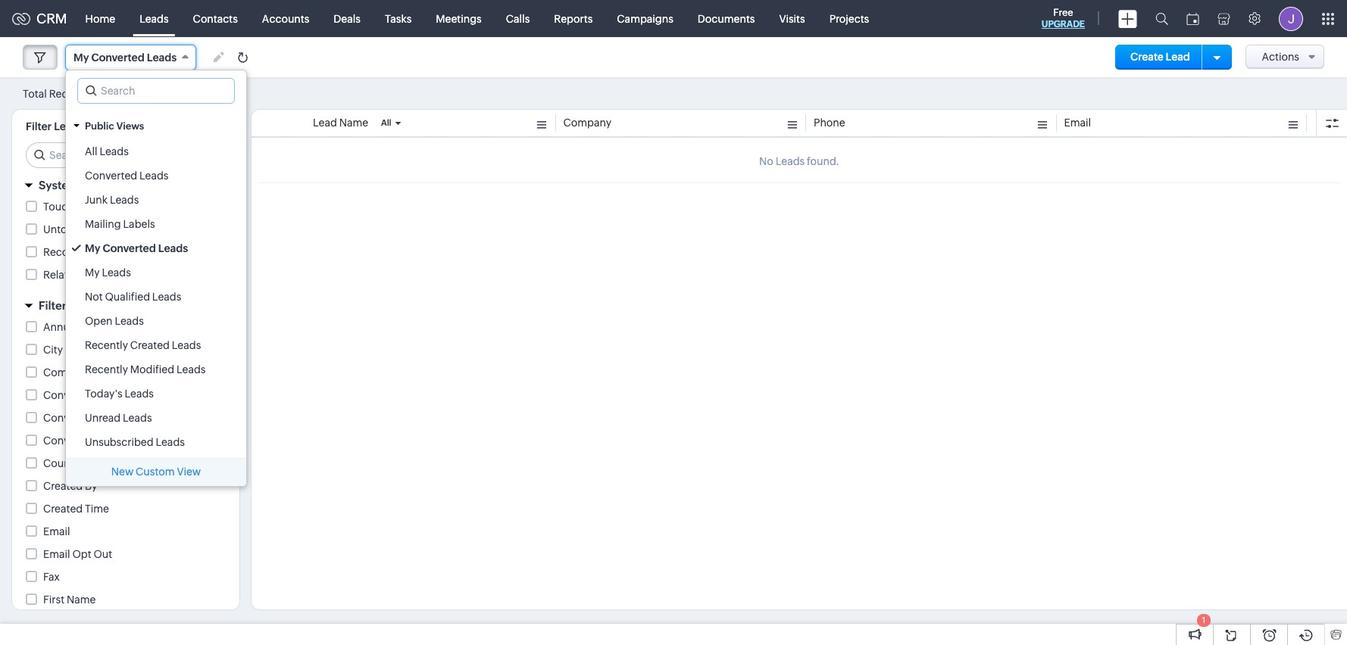 Task type: locate. For each thing, give the bounding box(es) containing it.
1 vertical spatial recently
[[85, 364, 128, 376]]

0 vertical spatial lead
[[1166, 51, 1190, 63]]

all for all leads
[[85, 145, 97, 158]]

labels
[[123, 218, 155, 230]]

created
[[130, 339, 170, 352], [43, 480, 83, 493], [43, 503, 83, 515]]

action up the not qualified leads
[[126, 269, 158, 281]]

1 vertical spatial name
[[67, 594, 96, 606]]

my up not
[[85, 267, 100, 279]]

My Converted Leads field
[[65, 45, 196, 70]]

leads
[[140, 13, 169, 25], [147, 52, 177, 64], [54, 120, 84, 133], [100, 145, 129, 158], [139, 170, 169, 182], [110, 194, 139, 206], [158, 242, 188, 255], [102, 267, 131, 279], [152, 291, 181, 303], [115, 315, 144, 327], [172, 339, 201, 352], [177, 364, 206, 376], [125, 388, 154, 400], [123, 412, 152, 424], [156, 436, 185, 449]]

leads down qualified
[[115, 315, 144, 327]]

annual revenue
[[43, 321, 123, 333]]

recently up today's
[[85, 364, 128, 376]]

leads down public views dropdown button
[[139, 170, 169, 182]]

1 vertical spatial filter
[[39, 299, 66, 312]]

created up the modified
[[130, 339, 170, 352]]

recently
[[85, 339, 128, 352], [85, 364, 128, 376]]

records left 0
[[49, 88, 90, 100]]

created for created by
[[43, 480, 83, 493]]

by left not
[[69, 299, 83, 312]]

converted up converted contact
[[43, 389, 96, 402]]

untouched
[[43, 224, 99, 236]]

0 horizontal spatial lead
[[313, 117, 337, 129]]

system defined filters button
[[12, 172, 239, 199]]

my
[[74, 52, 89, 64], [85, 242, 100, 255], [85, 267, 100, 279]]

records up not
[[83, 269, 124, 281]]

0 horizontal spatial name
[[67, 594, 96, 606]]

profile image
[[1279, 6, 1303, 31]]

created down the country
[[43, 480, 83, 493]]

leads up my converted leads field
[[140, 13, 169, 25]]

converted up the country
[[43, 435, 96, 447]]

1 vertical spatial my
[[85, 242, 100, 255]]

name for first name
[[67, 594, 96, 606]]

views
[[116, 120, 144, 132]]

0 vertical spatial search text field
[[78, 79, 234, 103]]

2 recently from the top
[[85, 364, 128, 376]]

company
[[563, 117, 612, 129], [43, 367, 91, 379]]

junk leads
[[85, 194, 139, 206]]

not
[[85, 291, 103, 303]]

1 vertical spatial lead
[[313, 117, 337, 129]]

search text field up the converted leads
[[27, 143, 227, 167]]

system
[[39, 179, 79, 192]]

1 vertical spatial created
[[43, 480, 83, 493]]

mailing labels
[[85, 218, 155, 230]]

0 horizontal spatial action
[[81, 246, 113, 258]]

by inside "dropdown button"
[[69, 299, 83, 312]]

leads up the modified
[[172, 339, 201, 352]]

converted deal
[[43, 435, 120, 447]]

created for created time
[[43, 503, 83, 515]]

my converted leads down labels at the left top
[[85, 242, 188, 255]]

0 vertical spatial filter
[[26, 120, 52, 133]]

tasks link
[[373, 0, 424, 37]]

record
[[43, 246, 79, 258]]

search element
[[1146, 0, 1178, 37]]

converted account
[[43, 389, 140, 402]]

1 recently from the top
[[85, 339, 128, 352]]

leads down leads link
[[147, 52, 177, 64]]

public views button
[[66, 113, 246, 139]]

my converted leads inside public views region
[[85, 242, 188, 255]]

created by
[[43, 480, 97, 493]]

action
[[81, 246, 113, 258], [126, 269, 158, 281]]

leads down filters
[[110, 194, 139, 206]]

name
[[339, 117, 368, 129], [67, 594, 96, 606]]

0 horizontal spatial company
[[43, 367, 91, 379]]

converted down home
[[91, 52, 145, 64]]

1 vertical spatial email
[[43, 526, 70, 538]]

filter by fields
[[39, 299, 117, 312]]

recently down revenue
[[85, 339, 128, 352]]

related
[[43, 269, 81, 281]]

0 vertical spatial my
[[74, 52, 89, 64]]

filter inside "dropdown button"
[[39, 299, 66, 312]]

filter up the annual
[[39, 299, 66, 312]]

leads down recently modified leads
[[125, 388, 154, 400]]

my converted leads
[[74, 52, 177, 64], [85, 242, 188, 255]]

filter leads by
[[26, 120, 99, 133]]

1 vertical spatial my converted leads
[[85, 242, 188, 255]]

lead
[[1166, 51, 1190, 63], [313, 117, 337, 129]]

created down created by
[[43, 503, 83, 515]]

1 vertical spatial all
[[85, 145, 97, 158]]

0 horizontal spatial all
[[85, 145, 97, 158]]

all right lead name
[[381, 118, 391, 127]]

by for created
[[85, 480, 97, 493]]

1 vertical spatial by
[[85, 480, 97, 493]]

1 vertical spatial company
[[43, 367, 91, 379]]

1 vertical spatial action
[[126, 269, 158, 281]]

by
[[69, 299, 83, 312], [85, 480, 97, 493]]

0 horizontal spatial by
[[69, 299, 83, 312]]

campaigns link
[[605, 0, 686, 37]]

deal
[[98, 435, 120, 447]]

view
[[177, 466, 201, 478]]

documents link
[[686, 0, 767, 37]]

profile element
[[1270, 0, 1312, 37]]

by
[[86, 120, 99, 133]]

my down untouched records
[[85, 242, 100, 255]]

my leads
[[85, 267, 131, 279]]

1 horizontal spatial all
[[381, 118, 391, 127]]

filter
[[26, 120, 52, 133], [39, 299, 66, 312]]

country
[[43, 458, 83, 470]]

all inside public views region
[[85, 145, 97, 158]]

home
[[85, 13, 115, 25]]

0 vertical spatial action
[[81, 246, 113, 258]]

open
[[85, 315, 113, 327]]

all down the by
[[85, 145, 97, 158]]

1 horizontal spatial action
[[126, 269, 158, 281]]

0 vertical spatial all
[[381, 118, 391, 127]]

crm link
[[12, 11, 67, 27]]

lead inside "create lead" button
[[1166, 51, 1190, 63]]

public
[[85, 120, 114, 132]]

converted down mailing labels
[[103, 242, 156, 255]]

records
[[49, 88, 90, 100], [89, 201, 129, 213], [101, 224, 141, 236], [83, 269, 124, 281]]

records for total
[[49, 88, 90, 100]]

0 vertical spatial company
[[563, 117, 612, 129]]

all leads
[[85, 145, 129, 158]]

actions
[[1262, 51, 1300, 63]]

created inside public views region
[[130, 339, 170, 352]]

records down junk leads
[[101, 224, 141, 236]]

meetings
[[436, 13, 482, 25]]

1 horizontal spatial lead
[[1166, 51, 1190, 63]]

0 vertical spatial name
[[339, 117, 368, 129]]

Search text field
[[78, 79, 234, 103], [27, 143, 227, 167]]

converted up converted deal
[[43, 412, 96, 424]]

0 vertical spatial my converted leads
[[74, 52, 177, 64]]

2 vertical spatial created
[[43, 503, 83, 515]]

converted
[[91, 52, 145, 64], [85, 170, 137, 182], [103, 242, 156, 255], [43, 389, 96, 402], [43, 412, 96, 424], [43, 435, 96, 447]]

leads up qualified
[[102, 267, 131, 279]]

time
[[85, 503, 109, 515]]

1 horizontal spatial by
[[85, 480, 97, 493]]

unsubscribed leads
[[85, 436, 185, 449]]

email
[[1064, 117, 1091, 129], [43, 526, 70, 538], [43, 549, 70, 561]]

0 vertical spatial recently
[[85, 339, 128, 352]]

my converted leads down home
[[74, 52, 177, 64]]

0 vertical spatial created
[[130, 339, 170, 352]]

projects
[[829, 13, 869, 25]]

recently for recently modified leads
[[85, 364, 128, 376]]

filter for filter by fields
[[39, 299, 66, 312]]

action up related records action
[[81, 246, 113, 258]]

create
[[1131, 51, 1164, 63]]

records for related
[[83, 269, 124, 281]]

public views region
[[66, 139, 246, 455]]

free upgrade
[[1042, 7, 1085, 30]]

total
[[23, 88, 47, 100]]

my up total records 0
[[74, 52, 89, 64]]

defined
[[81, 179, 124, 192]]

records up mailing
[[89, 201, 129, 213]]

leads up new custom view
[[156, 436, 185, 449]]

converted for deal
[[43, 435, 96, 447]]

search text field up public views dropdown button
[[78, 79, 234, 103]]

recently for recently created leads
[[85, 339, 128, 352]]

converted up junk leads
[[85, 170, 137, 182]]

unread
[[85, 412, 121, 424]]

email opt out
[[43, 549, 112, 561]]

my converted leads inside field
[[74, 52, 177, 64]]

all
[[381, 118, 391, 127], [85, 145, 97, 158]]

0 vertical spatial by
[[69, 299, 83, 312]]

unsubscribed
[[85, 436, 154, 449]]

1 horizontal spatial name
[[339, 117, 368, 129]]

by up time
[[85, 480, 97, 493]]

records for untouched
[[101, 224, 141, 236]]

filter down 'total'
[[26, 120, 52, 133]]



Task type: vqa. For each thing, say whether or not it's contained in the screenshot.
First Name single line
no



Task type: describe. For each thing, give the bounding box(es) containing it.
converted for account
[[43, 389, 96, 402]]

logo image
[[12, 13, 30, 25]]

public views
[[85, 120, 144, 132]]

deals
[[334, 13, 361, 25]]

search image
[[1156, 12, 1168, 25]]

untouched records
[[43, 224, 141, 236]]

touched records
[[43, 201, 129, 213]]

leads up unsubscribed leads
[[123, 412, 152, 424]]

free
[[1053, 7, 1073, 18]]

leads up the not qualified leads
[[158, 242, 188, 255]]

revenue
[[80, 321, 123, 333]]

phone
[[814, 117, 845, 129]]

0
[[92, 88, 99, 100]]

converted inside field
[[91, 52, 145, 64]]

create menu element
[[1109, 0, 1146, 37]]

system defined filters
[[39, 179, 160, 192]]

annual
[[43, 321, 78, 333]]

open leads
[[85, 315, 144, 327]]

converted for leads
[[85, 170, 137, 182]]

calls link
[[494, 0, 542, 37]]

converted for contact
[[43, 412, 96, 424]]

leads right the modified
[[177, 364, 206, 376]]

by for filter
[[69, 299, 83, 312]]

qualified
[[105, 291, 150, 303]]

2 vertical spatial email
[[43, 549, 70, 561]]

account
[[98, 389, 140, 402]]

today's
[[85, 388, 122, 400]]

my inside field
[[74, 52, 89, 64]]

leads inside my converted leads field
[[147, 52, 177, 64]]

contacts link
[[181, 0, 250, 37]]

created time
[[43, 503, 109, 515]]

projects link
[[817, 0, 881, 37]]

calls
[[506, 13, 530, 25]]

reports link
[[542, 0, 605, 37]]

total records 0
[[23, 88, 99, 100]]

junk
[[85, 194, 108, 206]]

documents
[[698, 13, 755, 25]]

leads inside leads link
[[140, 13, 169, 25]]

contacts
[[193, 13, 238, 25]]

meetings link
[[424, 0, 494, 37]]

accounts link
[[250, 0, 322, 37]]

1 horizontal spatial company
[[563, 117, 612, 129]]

touched
[[43, 201, 87, 213]]

first name
[[43, 594, 96, 606]]

opt
[[72, 549, 91, 561]]

today's leads
[[85, 388, 154, 400]]

campaigns
[[617, 13, 674, 25]]

records for touched
[[89, 201, 129, 213]]

all for all
[[381, 118, 391, 127]]

first
[[43, 594, 64, 606]]

home link
[[73, 0, 127, 37]]

create lead button
[[1115, 45, 1205, 70]]

city
[[43, 344, 63, 356]]

2 vertical spatial my
[[85, 267, 100, 279]]

calendar image
[[1187, 13, 1200, 25]]

deals link
[[322, 0, 373, 37]]

upgrade
[[1042, 19, 1085, 30]]

create menu image
[[1118, 9, 1137, 28]]

visits link
[[767, 0, 817, 37]]

name for lead name
[[339, 117, 368, 129]]

related records action
[[43, 269, 158, 281]]

out
[[93, 549, 112, 561]]

contact
[[98, 412, 138, 424]]

converted contact
[[43, 412, 138, 424]]

reports
[[554, 13, 593, 25]]

1
[[1202, 616, 1206, 625]]

mailing
[[85, 218, 121, 230]]

crm
[[36, 11, 67, 27]]

new
[[111, 466, 134, 478]]

recently modified leads
[[85, 364, 206, 376]]

create lead
[[1131, 51, 1190, 63]]

new custom view
[[111, 466, 201, 478]]

leads down public views
[[100, 145, 129, 158]]

1 vertical spatial search text field
[[27, 143, 227, 167]]

custom
[[136, 466, 175, 478]]

filter for filter leads by
[[26, 120, 52, 133]]

lead name
[[313, 117, 368, 129]]

leads link
[[127, 0, 181, 37]]

converted leads
[[85, 170, 169, 182]]

fax
[[43, 571, 60, 583]]

recently created leads
[[85, 339, 201, 352]]

filters
[[127, 179, 160, 192]]

visits
[[779, 13, 805, 25]]

leads left the by
[[54, 120, 84, 133]]

0 vertical spatial email
[[1064, 117, 1091, 129]]

record action
[[43, 246, 113, 258]]

not qualified leads
[[85, 291, 181, 303]]

leads right qualified
[[152, 291, 181, 303]]

fields
[[85, 299, 117, 312]]

filter by fields button
[[12, 292, 239, 319]]

new custom view link
[[66, 459, 246, 486]]

tasks
[[385, 13, 412, 25]]

accounts
[[262, 13, 309, 25]]

unread leads
[[85, 412, 152, 424]]



